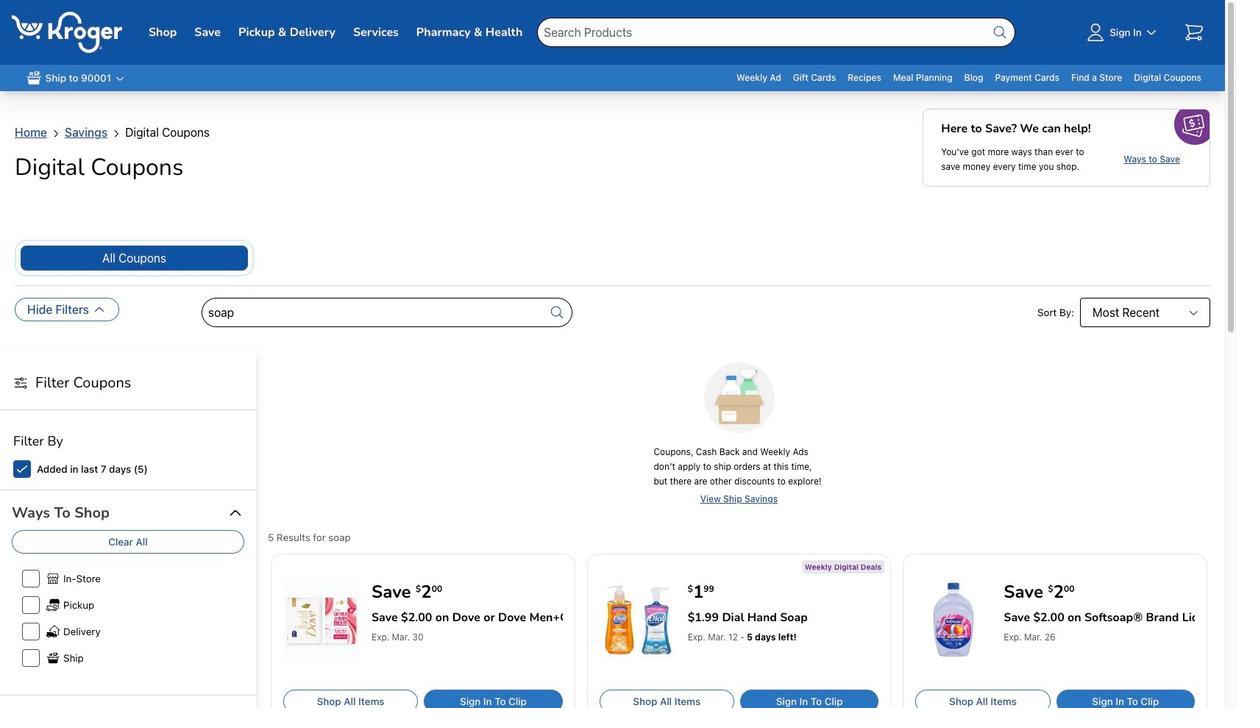 Task type: describe. For each thing, give the bounding box(es) containing it.
search image
[[992, 24, 1009, 41]]

save $2.00 on softsoap® brand liquid hand soap refill image
[[916, 582, 992, 659]]

account menu image
[[1084, 21, 1108, 44]]

collapse the ways to shop filter element
[[12, 503, 110, 525]]

collapsible image
[[92, 303, 107, 317]]

search coupons image
[[548, 304, 566, 322]]

here to save? we can help! element
[[942, 121, 1091, 139]]

Search search field
[[537, 18, 1016, 47]]

you've got more ways than ever to save money every time you shop. element
[[942, 145, 1089, 174]]

Search Coupons search field
[[202, 298, 543, 328]]



Task type: vqa. For each thing, say whether or not it's contained in the screenshot.
Pints 'image'
no



Task type: locate. For each thing, give the bounding box(es) containing it.
None checkbox
[[22, 623, 40, 641], [22, 650, 40, 668], [22, 623, 40, 641], [22, 650, 40, 668]]

save $2.00 element
[[372, 581, 557, 605], [1004, 581, 1189, 605]]

0 horizontal spatial save $2.00 element
[[372, 581, 557, 605]]

$1.99 dial hand soap image
[[600, 582, 676, 659]]

tab list
[[15, 240, 254, 277]]

save $2.00 on dove or dove men+care premium bar soap image
[[283, 582, 360, 659]]

2 save $2.00 element from the left
[[1004, 581, 1189, 605]]

1 save $2.00 element from the left
[[372, 581, 557, 605]]

save $2.00 element for save $2.00 on dove or dove men+care premium bar soap image
[[372, 581, 557, 605]]

1 horizontal spatial save $2.00 element
[[1004, 581, 1189, 605]]

save $2.00 element for the save $2.00 on softsoap® brand liquid hand soap refill image
[[1004, 581, 1189, 605]]

None search field
[[537, 0, 1016, 65]]

None checkbox
[[13, 461, 31, 479], [22, 570, 40, 588], [22, 597, 40, 615], [13, 461, 31, 479], [22, 570, 40, 588], [22, 597, 40, 615]]

kroger logo image
[[12, 12, 122, 53]]



